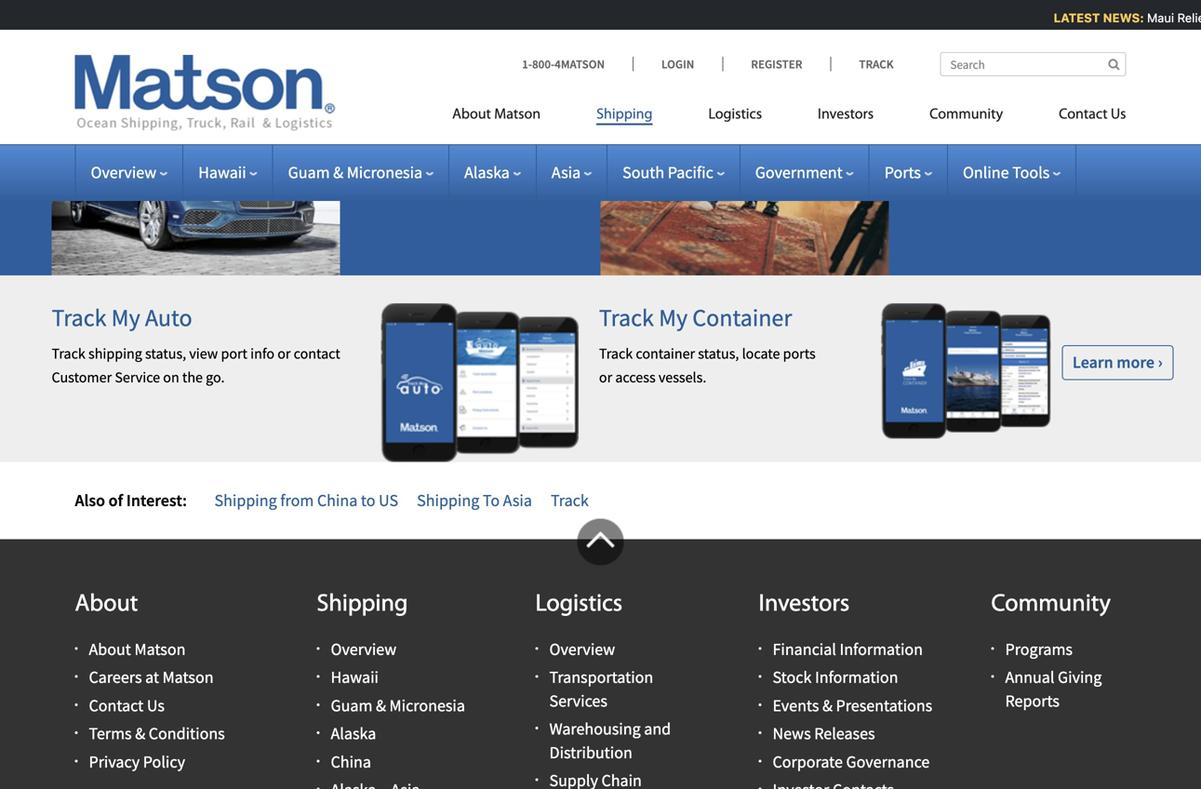 Task type: vqa. For each thing, say whether or not it's contained in the screenshot.
'Learn' associated with Truckload
no



Task type: describe. For each thing, give the bounding box(es) containing it.
experts,
[[436, 106, 488, 124]]

overview for overview hawaii guam & micronesia alaska china
[[331, 639, 397, 660]]

0 horizontal spatial asia
[[503, 490, 532, 511]]

terms
[[89, 723, 132, 744]]

0 horizontal spatial learn
[[445, 172, 486, 193]]

and inside "overview transportation services warehousing and distribution"
[[644, 719, 671, 740]]

shipping from china to us
[[215, 490, 399, 511]]

car ready to be transported on matson ship. image
[[52, 0, 340, 276]]

annual
[[1006, 667, 1055, 688]]

& inside overview hawaii guam & micronesia alaska china
[[376, 695, 386, 716]]

overview link for logistics
[[550, 639, 616, 660]]

at
[[145, 667, 159, 688]]

move inside matson offers the most convenient, frequent and reliable service in the pacific.  we're the shipping experts, and we'll make your move easy and worry-free.
[[410, 127, 445, 145]]

community inside the 'top menu' navigation
[[930, 108, 1004, 122]]

info
[[251, 344, 275, 363]]

giving
[[1059, 667, 1103, 688]]

shipping to asia link
[[417, 490, 532, 511]]

track my container app shown on mobile phone. image
[[881, 304, 1051, 440]]

track my container link
[[599, 303, 793, 333]]

corporate
[[773, 752, 843, 772]]

families
[[927, 93, 977, 112]]

shipping inside moving?  let us take the hassle out of shipping your household goods and vehicles.
[[943, 12, 998, 31]]

4matson
[[555, 56, 605, 72]]

1 horizontal spatial contact us link
[[1032, 98, 1127, 136]]

about matson link for careers at matson link
[[89, 639, 186, 660]]

0 horizontal spatial logistics
[[536, 593, 623, 617]]

also of interest:
[[75, 490, 187, 511]]

0 horizontal spatial overview link
[[91, 162, 168, 183]]

than
[[996, 72, 1026, 91]]

login
[[662, 56, 695, 72]]

contact us
[[1060, 108, 1127, 122]]

footer containing about
[[0, 519, 1202, 789]]

warehousing and distribution link
[[550, 719, 671, 763]]

moving?
[[927, 0, 979, 10]]

privacy policy link
[[89, 752, 185, 772]]

policy
[[143, 752, 185, 772]]

overview for overview transportation services warehousing and distribution
[[550, 639, 616, 660]]

vessels.
[[659, 368, 707, 387]]

and down about matson
[[480, 127, 504, 145]]

annual giving reports link
[[1006, 667, 1103, 712]]

programs
[[1006, 639, 1073, 660]]

worry-
[[507, 127, 550, 145]]

with
[[927, 72, 956, 91]]

conditions
[[149, 723, 225, 744]]

financial information link
[[773, 639, 923, 660]]

government
[[756, 162, 843, 183]]

household
[[1033, 12, 1101, 31]]

shipping inside the 'top menu' navigation
[[597, 108, 653, 122]]

hawaii link for guam & micronesia link for china link in the left bottom of the page
[[331, 667, 379, 688]]

years
[[1054, 72, 1089, 91]]

my for auto
[[111, 303, 140, 333]]

shipping link
[[569, 98, 681, 136]]

of inside moving?  let us take the hassle out of shipping your household goods and vehicles.
[[927, 12, 940, 31]]

children playing with matson household shipping box. image
[[601, 0, 890, 276]]

your inside matson offers the most convenient, frequent and reliable service in the pacific.  we're the shipping experts, and we'll make your move easy and worry-free.
[[377, 127, 407, 145]]

and down most
[[515, 64, 539, 83]]

2 horizontal spatial learn
[[1073, 352, 1114, 373]]

hawaii link for guam & micronesia link associated with asia link
[[198, 162, 258, 183]]

track my auto app shown on mobile phone. image
[[381, 304, 579, 462]]

tools
[[1013, 162, 1050, 183]]

or inside the track shipping status, view port info or contact customer service on the go.
[[278, 344, 291, 363]]

0 horizontal spatial from
[[280, 490, 314, 511]]

service
[[377, 85, 423, 104]]

stock information link
[[773, 667, 899, 688]]

contact
[[294, 344, 340, 363]]

1 vertical spatial track link
[[551, 490, 589, 511]]

auto
[[145, 303, 192, 333]]

shipping to asia
[[417, 490, 532, 511]]

online tools link
[[963, 162, 1061, 183]]

2 horizontal spatial ›
[[1159, 352, 1163, 373]]

frequent
[[456, 64, 512, 83]]

move inside with more than 140 years helping families move from here to there, we know the drill.
[[980, 93, 1016, 112]]

us
[[1008, 0, 1023, 10]]

the inside with more than 140 years helping families move from here to there, we know the drill.
[[987, 114, 1008, 133]]

terms & conditions link
[[89, 723, 225, 744]]

reports
[[1006, 691, 1060, 712]]

0 horizontal spatial of
[[109, 490, 123, 511]]

moving?  let us take the hassle out of shipping your household goods and vehicles.
[[927, 0, 1146, 51]]

latest
[[1050, 11, 1097, 25]]

china inside overview hawaii guam & micronesia alaska china
[[331, 752, 371, 772]]

guam & micronesia link for china link in the left bottom of the page
[[331, 695, 465, 716]]

convenient,
[[377, 64, 453, 83]]

1 vertical spatial community
[[992, 593, 1111, 617]]

1 horizontal spatial alaska
[[465, 162, 510, 183]]

latest news: maui relief
[[1050, 11, 1202, 25]]

track for track my auto
[[52, 303, 107, 333]]

about matson
[[452, 108, 541, 122]]

logistics link
[[681, 98, 790, 136]]

the up frequent
[[467, 43, 488, 62]]

800-
[[532, 56, 555, 72]]

careers at matson link
[[89, 667, 214, 688]]

overview hawaii guam & micronesia alaska china
[[331, 639, 465, 772]]

top menu navigation
[[452, 98, 1127, 136]]

go.
[[206, 368, 225, 387]]

track my auto link
[[52, 303, 192, 333]]

1-800-4matson link
[[522, 56, 633, 72]]

about matson link for the shipping link
[[452, 98, 569, 136]]

news:
[[1100, 11, 1141, 25]]

my for container
[[659, 303, 688, 333]]

0 vertical spatial hawaii
[[198, 162, 246, 183]]

to
[[483, 490, 500, 511]]

relief
[[1174, 11, 1202, 25]]

0 horizontal spatial ›
[[529, 172, 533, 193]]

1-800-4matson
[[522, 56, 605, 72]]

the right in
[[441, 85, 462, 104]]

in
[[426, 85, 438, 104]]

the inside the track shipping status, view port info or contact customer service on the go.
[[182, 368, 203, 387]]

pacific
[[668, 162, 714, 183]]

matson inside matson offers the most convenient, frequent and reliable service in the pacific.  we're the shipping experts, and we'll make your move easy and worry-free.
[[377, 43, 424, 62]]

0 vertical spatial information
[[840, 639, 923, 660]]

0 vertical spatial china
[[317, 490, 358, 511]]

south pacific
[[623, 162, 714, 183]]

financial
[[773, 639, 837, 660]]

locate
[[742, 344, 781, 363]]

pacific.
[[465, 85, 511, 104]]

helping
[[1092, 72, 1140, 91]]

track my container
[[599, 303, 793, 333]]

ports link
[[885, 162, 933, 183]]

1-
[[522, 56, 532, 72]]

free.
[[550, 127, 580, 145]]

corporate governance link
[[773, 752, 930, 772]]

ports
[[783, 344, 816, 363]]

1 horizontal spatial learn
[[994, 159, 1035, 180]]

hassle
[[1081, 0, 1121, 10]]



Task type: locate. For each thing, give the bounding box(es) containing it.
0 horizontal spatial us
[[147, 695, 165, 716]]

information up stock information link
[[840, 639, 923, 660]]

port
[[221, 344, 248, 363]]

take
[[1026, 0, 1054, 10]]

1 vertical spatial hawaii
[[331, 667, 379, 688]]

0 horizontal spatial your
[[377, 127, 407, 145]]

alaska link for china link in the left bottom of the page
[[331, 723, 376, 744]]

1 horizontal spatial guam
[[331, 695, 373, 716]]

track for track shipping status, view port info or contact customer service on the go.
[[52, 344, 85, 363]]

contact us link down years
[[1032, 98, 1127, 136]]

the inside moving?  let us take the hassle out of shipping your household goods and vehicles.
[[1057, 0, 1078, 10]]

programs link
[[1006, 639, 1073, 660]]

0 horizontal spatial contact us link
[[89, 695, 165, 716]]

contact down careers
[[89, 695, 144, 716]]

hawaii link down blue matson logo with ocean, shipping, truck, rail and logistics written beneath it.
[[198, 162, 258, 183]]

1 vertical spatial or
[[599, 368, 613, 387]]

ports
[[885, 162, 922, 183]]

0 vertical spatial about matson link
[[452, 98, 569, 136]]

hawaii down blue matson logo with ocean, shipping, truck, rail and logistics written beneath it.
[[198, 162, 246, 183]]

of down moving?
[[927, 12, 940, 31]]

status, for auto
[[145, 344, 186, 363]]

about matson careers at matson contact us terms & conditions privacy policy
[[89, 639, 225, 772]]

0 vertical spatial guam
[[288, 162, 330, 183]]

maui
[[1144, 11, 1171, 25]]

matson inside the 'top menu' navigation
[[495, 108, 541, 122]]

your down service
[[377, 127, 407, 145]]

0 vertical spatial move
[[980, 93, 1016, 112]]

track inside track container status, locate ports or access vessels.
[[599, 344, 633, 363]]

0 vertical spatial contact us link
[[1032, 98, 1127, 136]]

0 vertical spatial from
[[1019, 93, 1050, 112]]

shipping
[[597, 108, 653, 122], [215, 490, 277, 511], [417, 490, 480, 511], [317, 593, 408, 617]]

to right here
[[1084, 93, 1098, 112]]

0 vertical spatial alaska link
[[465, 162, 521, 183]]

1 horizontal spatial about matson link
[[452, 98, 569, 136]]

shipping inside matson offers the most convenient, frequent and reliable service in the pacific.  we're the shipping experts, and we'll make your move easy and worry-free.
[[377, 106, 433, 124]]

overview inside overview hawaii guam & micronesia alaska china
[[331, 639, 397, 660]]

0 vertical spatial guam & micronesia link
[[288, 162, 434, 183]]

0 vertical spatial us
[[1111, 108, 1127, 122]]

contact down years
[[1060, 108, 1108, 122]]

1 vertical spatial to
[[361, 490, 376, 511]]

stock
[[773, 667, 812, 688]]

2 horizontal spatial overview link
[[550, 639, 616, 660]]

the
[[1057, 0, 1078, 10], [467, 43, 488, 62], [441, 85, 462, 104], [556, 85, 578, 104], [987, 114, 1008, 133], [182, 368, 203, 387]]

1 horizontal spatial hawaii
[[331, 667, 379, 688]]

1 vertical spatial of
[[109, 490, 123, 511]]

or right info
[[278, 344, 291, 363]]

0 horizontal spatial status,
[[145, 344, 186, 363]]

0 vertical spatial investors
[[818, 108, 874, 122]]

track link up backtop "image"
[[551, 490, 589, 511]]

1 vertical spatial logistics
[[536, 593, 623, 617]]

offers
[[427, 43, 464, 62]]

status, inside the track shipping status, view port info or contact customer service on the go.
[[145, 344, 186, 363]]

asia down free. at the top
[[552, 162, 581, 183]]

the up latest
[[1057, 0, 1078, 10]]

releases
[[815, 723, 876, 744]]

1 vertical spatial shipping
[[377, 106, 433, 124]]

1 horizontal spatial contact
[[1060, 108, 1108, 122]]

of right also
[[109, 490, 123, 511]]

alaska link down easy
[[465, 162, 521, 183]]

0 vertical spatial or
[[278, 344, 291, 363]]

1 horizontal spatial overview link
[[331, 639, 397, 660]]

interest:
[[126, 490, 187, 511]]

south
[[623, 162, 665, 183]]

1 horizontal spatial your
[[1001, 12, 1030, 31]]

1 vertical spatial alaska
[[331, 723, 376, 744]]

alaska inside overview hawaii guam & micronesia alaska china
[[331, 723, 376, 744]]

track link up investors link
[[831, 56, 894, 72]]

alaska down easy
[[465, 162, 510, 183]]

1 vertical spatial contact us link
[[89, 695, 165, 716]]

contact inside about matson careers at matson contact us terms & conditions privacy policy
[[89, 695, 144, 716]]

1 vertical spatial alaska link
[[331, 723, 376, 744]]

overview for overview
[[91, 162, 157, 183]]

1 horizontal spatial move
[[980, 93, 1016, 112]]

track inside the track shipping status, view port info or contact customer service on the go.
[[52, 344, 85, 363]]

news releases link
[[773, 723, 876, 744]]

about for about matson
[[452, 108, 491, 122]]

your inside moving?  let us take the hassle out of shipping your household goods and vehicles.
[[1001, 12, 1030, 31]]

or inside track container status, locate ports or access vessels.
[[599, 368, 613, 387]]

Search search field
[[941, 52, 1127, 76]]

1 vertical spatial information
[[815, 667, 899, 688]]

1 horizontal spatial asia
[[552, 162, 581, 183]]

guam & micronesia link for asia link
[[288, 162, 434, 183]]

we'll
[[518, 106, 549, 124]]

guam & micronesia
[[288, 162, 423, 183]]

1 horizontal spatial hawaii link
[[331, 667, 379, 688]]

presentations
[[836, 695, 933, 716]]

guam & micronesia link
[[288, 162, 434, 183], [331, 695, 465, 716]]

1 horizontal spatial status,
[[698, 344, 740, 363]]

the left drill.
[[987, 114, 1008, 133]]

0 horizontal spatial about matson link
[[89, 639, 186, 660]]

0 vertical spatial community
[[930, 108, 1004, 122]]

track link
[[831, 56, 894, 72], [551, 490, 589, 511]]

guam
[[288, 162, 330, 183], [331, 695, 373, 716]]

1 vertical spatial micronesia
[[390, 695, 465, 716]]

transportation services link
[[550, 667, 654, 712]]

1 vertical spatial move
[[410, 127, 445, 145]]

1 horizontal spatial us
[[1111, 108, 1127, 122]]

on
[[163, 368, 179, 387]]

matson up the convenient,
[[377, 43, 424, 62]]

logistics
[[709, 108, 762, 122], [536, 593, 623, 617]]

us
[[379, 490, 399, 511]]

south pacific link
[[623, 162, 725, 183]]

us up the terms & conditions "link"
[[147, 695, 165, 716]]

financial information stock information events & presentations news releases corporate governance
[[773, 639, 933, 772]]

1 vertical spatial guam & micronesia link
[[331, 695, 465, 716]]

alaska link up china link in the left bottom of the page
[[331, 723, 376, 744]]

investors up 'financial'
[[759, 593, 850, 617]]

the right on
[[182, 368, 203, 387]]

we
[[927, 114, 945, 133]]

online tools
[[963, 162, 1050, 183]]

1 horizontal spatial ›
[[1078, 159, 1083, 180]]

from inside with more than 140 years helping families move from here to there, we know the drill.
[[1019, 93, 1050, 112]]

about
[[452, 108, 491, 122], [75, 593, 138, 617], [89, 639, 131, 660]]

events & presentations link
[[773, 695, 933, 716]]

us inside about matson careers at matson contact us terms & conditions privacy policy
[[147, 695, 165, 716]]

hawaii link up china link in the left bottom of the page
[[331, 667, 379, 688]]

1 horizontal spatial track link
[[831, 56, 894, 72]]

0 horizontal spatial to
[[361, 490, 376, 511]]

most
[[491, 43, 523, 62]]

1 vertical spatial your
[[377, 127, 407, 145]]

logistics down backtop "image"
[[536, 593, 623, 617]]

and up with
[[927, 33, 951, 51]]

1 horizontal spatial of
[[927, 12, 940, 31]]

news
[[773, 723, 811, 744]]

hawaii inside overview hawaii guam & micronesia alaska china
[[331, 667, 379, 688]]

us
[[1111, 108, 1127, 122], [147, 695, 165, 716]]

matson up at
[[134, 639, 186, 660]]

0 vertical spatial about
[[452, 108, 491, 122]]

1 horizontal spatial from
[[1019, 93, 1050, 112]]

matson offers the most convenient, frequent and reliable service in the pacific.  we're the shipping experts, and we'll make your move easy and worry-free.
[[377, 43, 590, 145]]

status, left locate
[[698, 344, 740, 363]]

investors up government link
[[818, 108, 874, 122]]

2 horizontal spatial overview
[[550, 639, 616, 660]]

1 vertical spatial investors
[[759, 593, 850, 617]]

community up programs on the bottom
[[992, 593, 1111, 617]]

and right warehousing
[[644, 719, 671, 740]]

0 horizontal spatial alaska
[[331, 723, 376, 744]]

shipping inside the track shipping status, view port info or contact customer service on the go.
[[88, 344, 142, 363]]

1 vertical spatial from
[[280, 490, 314, 511]]

micronesia inside overview hawaii guam & micronesia alaska china
[[390, 695, 465, 716]]

track my auto
[[52, 303, 192, 333]]

community link
[[902, 98, 1032, 136]]

information up 'events & presentations' link
[[815, 667, 899, 688]]

0 vertical spatial micronesia
[[347, 162, 423, 183]]

my up the container
[[659, 303, 688, 333]]

make
[[552, 106, 587, 124]]

asia link
[[552, 162, 592, 183]]

goods
[[1104, 12, 1143, 31]]

and down 'pacific.'
[[491, 106, 515, 124]]

contact inside the 'top menu' navigation
[[1060, 108, 1108, 122]]

move left easy
[[410, 127, 445, 145]]

0 horizontal spatial hawaii
[[198, 162, 246, 183]]

matson right at
[[163, 667, 214, 688]]

china link
[[331, 752, 371, 772]]

about inside about matson careers at matson contact us terms & conditions privacy policy
[[89, 639, 131, 660]]

customer
[[52, 368, 112, 387]]

1 my from the left
[[111, 303, 140, 333]]

asia right to on the bottom left
[[503, 490, 532, 511]]

1 horizontal spatial my
[[659, 303, 688, 333]]

1 horizontal spatial overview
[[331, 639, 397, 660]]

1 vertical spatial hawaii link
[[331, 667, 379, 688]]

warehousing
[[550, 719, 641, 740]]

& inside about matson careers at matson contact us terms & conditions privacy policy
[[135, 723, 145, 744]]

alaska link for asia link
[[465, 162, 521, 183]]

track for track container status, locate ports or access vessels.
[[599, 344, 633, 363]]

and inside moving?  let us take the hassle out of shipping your household goods and vehicles.
[[927, 33, 951, 51]]

0 horizontal spatial guam
[[288, 162, 330, 183]]

know
[[948, 114, 984, 133]]

community down with
[[930, 108, 1004, 122]]

0 vertical spatial hawaii link
[[198, 162, 258, 183]]

guam inside overview hawaii guam & micronesia alaska china
[[331, 695, 373, 716]]

container
[[636, 344, 695, 363]]

status, inside track container status, locate ports or access vessels.
[[698, 344, 740, 363]]

0 vertical spatial to
[[1084, 93, 1098, 112]]

from
[[1019, 93, 1050, 112], [280, 490, 314, 511]]

0 vertical spatial shipping
[[943, 12, 998, 31]]

1 vertical spatial guam
[[331, 695, 373, 716]]

learn
[[994, 159, 1035, 180], [445, 172, 486, 193], [1073, 352, 1114, 373]]

about for about
[[75, 593, 138, 617]]

of
[[927, 12, 940, 31], [109, 490, 123, 511]]

view
[[189, 344, 218, 363]]

guam & micronesia link down service
[[288, 162, 434, 183]]

hawaii up china link in the left bottom of the page
[[331, 667, 379, 688]]

0 vertical spatial logistics
[[709, 108, 762, 122]]

my left auto
[[111, 303, 140, 333]]

0 horizontal spatial alaska link
[[331, 723, 376, 744]]

1 horizontal spatial to
[[1084, 93, 1098, 112]]

blue matson logo with ocean, shipping, truck, rail and logistics written beneath it. image
[[75, 55, 336, 131]]

government link
[[756, 162, 854, 183]]

1 vertical spatial about
[[75, 593, 138, 617]]

or left access
[[599, 368, 613, 387]]

& inside financial information stock information events & presentations news releases corporate governance
[[823, 695, 833, 716]]

china
[[317, 490, 358, 511], [331, 752, 371, 772]]

footer
[[0, 519, 1202, 789]]

status, up on
[[145, 344, 186, 363]]

0 horizontal spatial my
[[111, 303, 140, 333]]

0 vertical spatial track link
[[831, 56, 894, 72]]

also
[[75, 490, 105, 511]]

reliable
[[542, 64, 590, 83]]

overview link for shipping
[[331, 639, 397, 660]]

us down helping
[[1111, 108, 1127, 122]]

to inside with more than 140 years helping families move from here to there, we know the drill.
[[1084, 93, 1098, 112]]

contact us link down careers
[[89, 695, 165, 716]]

governance
[[847, 752, 930, 772]]

easy
[[448, 127, 477, 145]]

1 horizontal spatial shipping
[[377, 106, 433, 124]]

1 horizontal spatial or
[[599, 368, 613, 387]]

hawaii link
[[198, 162, 258, 183], [331, 667, 379, 688]]

to
[[1084, 93, 1098, 112], [361, 490, 376, 511]]

your down us
[[1001, 12, 1030, 31]]

0 horizontal spatial or
[[278, 344, 291, 363]]

transportation
[[550, 667, 654, 688]]

1 status, from the left
[[145, 344, 186, 363]]

careers
[[89, 667, 142, 688]]

to left "us"
[[361, 490, 376, 511]]

investors inside the 'top menu' navigation
[[818, 108, 874, 122]]

0 vertical spatial alaska
[[465, 162, 510, 183]]

1 vertical spatial contact
[[89, 695, 144, 716]]

move down than
[[980, 93, 1016, 112]]

privacy
[[89, 752, 140, 772]]

0 vertical spatial asia
[[552, 162, 581, 183]]

shipping down moving?
[[943, 12, 998, 31]]

0 vertical spatial contact
[[1060, 108, 1108, 122]]

about for about matson careers at matson contact us terms & conditions privacy policy
[[89, 639, 131, 660]]

overview
[[91, 162, 157, 183], [331, 639, 397, 660], [550, 639, 616, 660]]

alaska up china link in the left bottom of the page
[[331, 723, 376, 744]]

logistics inside 'logistics' link
[[709, 108, 762, 122]]

more inside with more than 140 years helping families move from here to there, we know the drill.
[[959, 72, 993, 91]]

track for track my container
[[599, 303, 654, 333]]

backtop image
[[578, 519, 624, 565]]

shipping from china to us link
[[215, 490, 399, 511]]

0 horizontal spatial hawaii link
[[198, 162, 258, 183]]

1 vertical spatial about matson link
[[89, 639, 186, 660]]

None search field
[[941, 52, 1127, 76]]

learn more ›
[[994, 159, 1083, 180], [445, 172, 533, 193], [1073, 352, 1163, 373]]

access
[[616, 368, 656, 387]]

track shipping status, view port info or contact customer service on the go.
[[52, 344, 340, 387]]

register link
[[723, 56, 831, 72]]

overview inside "overview transportation services warehousing and distribution"
[[550, 639, 616, 660]]

0 horizontal spatial contact
[[89, 695, 144, 716]]

1 horizontal spatial alaska link
[[465, 162, 521, 183]]

2 status, from the left
[[698, 344, 740, 363]]

from down 140
[[1019, 93, 1050, 112]]

overview transportation services warehousing and distribution
[[550, 639, 671, 763]]

guam & micronesia link up china link in the left bottom of the page
[[331, 695, 465, 716]]

from left "us"
[[280, 490, 314, 511]]

about inside the 'top menu' navigation
[[452, 108, 491, 122]]

shipping down service
[[377, 106, 433, 124]]

the down reliable
[[556, 85, 578, 104]]

logistics down register 'link'
[[709, 108, 762, 122]]

matson
[[377, 43, 424, 62], [495, 108, 541, 122], [134, 639, 186, 660], [163, 667, 214, 688]]

0 horizontal spatial overview
[[91, 162, 157, 183]]

us inside the 'top menu' navigation
[[1111, 108, 1127, 122]]

0 vertical spatial of
[[927, 12, 940, 31]]

1 vertical spatial china
[[331, 752, 371, 772]]

search image
[[1109, 58, 1120, 70]]

1 vertical spatial asia
[[503, 490, 532, 511]]

status, for container
[[698, 344, 740, 363]]

shipping up service
[[88, 344, 142, 363]]

1 vertical spatial us
[[147, 695, 165, 716]]

0 horizontal spatial shipping
[[88, 344, 142, 363]]

2 vertical spatial about
[[89, 639, 131, 660]]

0 vertical spatial your
[[1001, 12, 1030, 31]]

container
[[693, 303, 793, 333]]

matson up worry-
[[495, 108, 541, 122]]

2 my from the left
[[659, 303, 688, 333]]



